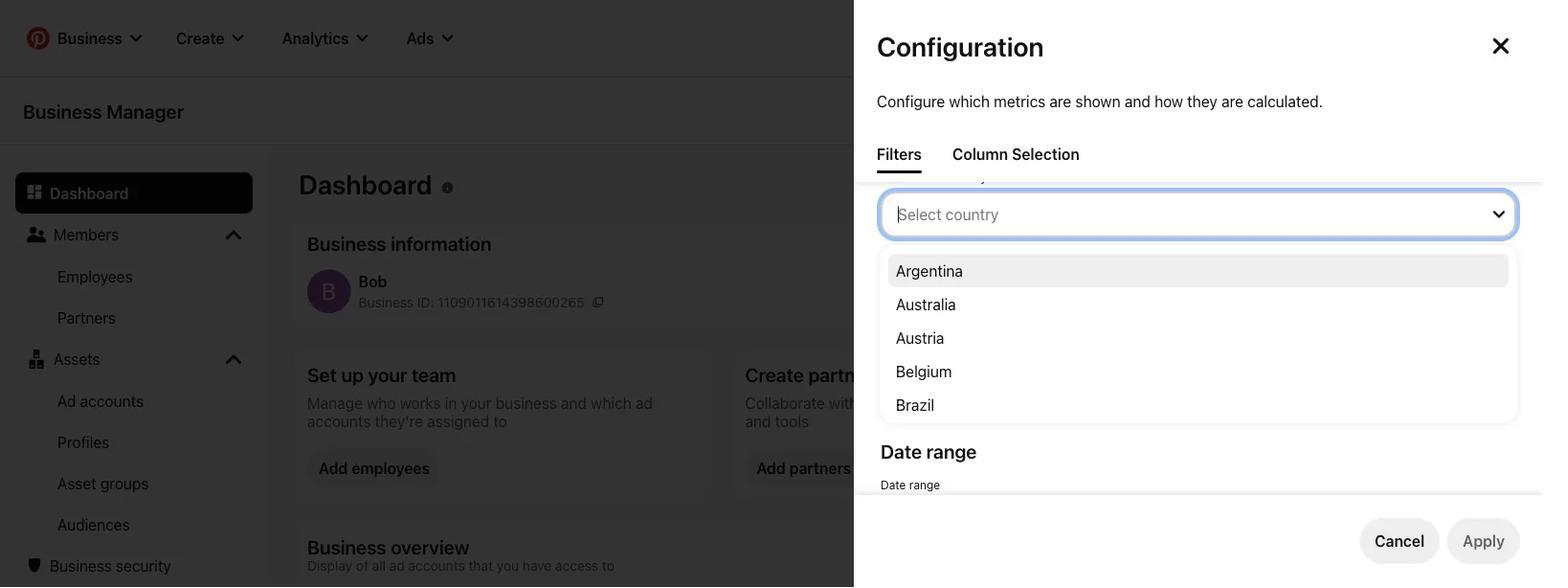 Task type: locate. For each thing, give the bounding box(es) containing it.
bob down my information
[[1237, 275, 1262, 291]]

usd left only"
[[1179, 375, 1203, 388]]

dashboard button
[[15, 172, 253, 214]]

information right my
[[1215, 232, 1316, 254]]

0 vertical spatial bob image
[[1467, 27, 1490, 50]]

of right rates
[[1166, 388, 1177, 402]]

information up id: at the left
[[391, 232, 492, 254]]

0 horizontal spatial with
[[829, 394, 858, 412]]

certain
[[881, 375, 920, 388]]

ad down filters
[[881, 170, 896, 184]]

0 horizontal spatial create
[[176, 29, 225, 47]]

and left how
[[1125, 92, 1151, 110]]

currencies
[[1334, 375, 1391, 388]]

accounts down up
[[307, 412, 371, 430]]

0 horizontal spatial of
[[356, 558, 369, 574]]

add left partners
[[757, 459, 786, 477]]

1 horizontal spatial dashboard
[[299, 169, 432, 200]]

on down will
[[1004, 394, 1021, 412]]

to right assigned
[[494, 412, 507, 430]]

0 vertical spatial of
[[1166, 388, 1177, 402]]

0 horizontal spatial to
[[494, 412, 507, 430]]

0 vertical spatial create
[[176, 29, 225, 47]]

create partnerships collaborate with external businesses on ad accounts and tools
[[745, 363, 1110, 430]]

with down partnerships
[[829, 394, 858, 412]]

1 horizontal spatial which
[[950, 92, 990, 110]]

create inside dropdown button
[[176, 29, 225, 47]]

2 add from the left
[[757, 459, 786, 477]]

manager
[[107, 100, 184, 122]]

business for business manager
[[23, 100, 102, 122]]

create inside create partnerships collaborate with external businesses on ad accounts and tools
[[745, 363, 804, 386]]

filters link
[[870, 137, 930, 173]]

currency
[[881, 276, 962, 298]]

Ad account country text field
[[898, 201, 1477, 228]]

analytics
[[282, 29, 349, 47]]

of left all
[[356, 558, 369, 574]]

business id: 1109011614398600265
[[359, 294, 585, 310]]

id:
[[417, 294, 434, 310]]

when
[[1099, 375, 1128, 388]]

and left tools
[[745, 412, 771, 430]]

accounts inside set up your team manage who works in your business and which ad accounts they're assigned to
[[307, 412, 371, 430]]

date range
[[881, 440, 977, 463], [881, 478, 941, 491]]

column selection
[[953, 145, 1080, 163]]

1 horizontal spatial the
[[1180, 388, 1198, 402]]

accounts
[[80, 392, 144, 410], [1046, 394, 1110, 412], [307, 412, 371, 430], [409, 558, 465, 574]]

1 vertical spatial which
[[591, 394, 632, 412]]

create
[[176, 29, 225, 47], [745, 363, 804, 386]]

0 vertical spatial date range
[[881, 440, 977, 463]]

display usd only
[[912, 316, 1031, 334]]

add left employees
[[319, 459, 348, 477]]

2 horizontal spatial are
[[1394, 375, 1412, 388]]

add for your
[[319, 459, 348, 477]]

1 horizontal spatial and
[[745, 412, 771, 430]]

1 horizontal spatial bob image
[[1467, 27, 1490, 50]]

conversion
[[946, 388, 1005, 402]]

dashboard up members
[[50, 184, 129, 202]]

0 vertical spatial account
[[899, 170, 942, 184]]

2 date range from the top
[[881, 478, 941, 491]]

are left shown
[[1050, 92, 1072, 110]]

the left daily at the bottom
[[1086, 388, 1103, 402]]

business
[[57, 29, 123, 47], [23, 100, 102, 122], [307, 232, 387, 254], [359, 294, 414, 310], [307, 535, 387, 558], [50, 556, 112, 575]]

which right business
[[591, 394, 632, 412]]

to
[[1473, 375, 1483, 388], [494, 412, 507, 430], [602, 558, 615, 574]]

1 vertical spatial to
[[494, 412, 507, 430]]

business security button
[[15, 545, 253, 586]]

0 horizontal spatial usd
[[966, 316, 998, 334]]

1 vertical spatial create
[[745, 363, 804, 386]]

a
[[907, 388, 913, 402]]

1 add from the left
[[319, 459, 348, 477]]

ad accounts
[[57, 392, 144, 410]]

of
[[1166, 388, 1177, 402], [356, 558, 369, 574]]

1 vertical spatial date
[[881, 478, 906, 491]]

range
[[927, 440, 977, 463], [910, 478, 941, 491]]

daily
[[1107, 388, 1132, 402]]

calculated.
[[1248, 92, 1324, 110]]

only up the 'display ad account currency'
[[1002, 316, 1031, 334]]

usd down display
[[966, 316, 998, 334]]

account down filters
[[899, 170, 942, 184]]

with inside create partnerships collaborate with external businesses on ad accounts and tools
[[829, 394, 858, 412]]

display
[[967, 276, 1029, 298]]

accounts left that
[[409, 558, 465, 574]]

create right business badge dropdown menu button image
[[176, 29, 225, 47]]

2 date from the top
[[881, 478, 906, 491]]

and right business
[[561, 394, 587, 412]]

display inside business overview display of all ad accounts that you have access to
[[307, 558, 352, 574]]

selected.
[[1249, 375, 1299, 388]]

configure which metrics are shown and how they are calculated.
[[877, 92, 1324, 110]]

cancel button
[[1360, 518, 1441, 564]]

0 vertical spatial more sections image
[[226, 227, 241, 242]]

create for create
[[176, 29, 225, 47]]

display
[[912, 316, 962, 334], [912, 346, 962, 364], [307, 558, 352, 574]]

add inside "button"
[[757, 459, 786, 477]]

the left only"
[[1180, 388, 1198, 402]]

information
[[391, 232, 492, 254], [1215, 232, 1316, 254]]

date down external
[[881, 478, 906, 491]]

range down brazil
[[910, 478, 941, 491]]

0 horizontal spatial bob
[[359, 272, 387, 290]]

2 vertical spatial to
[[602, 558, 615, 574]]

0 horizontal spatial account
[[899, 170, 942, 184]]

1 horizontal spatial account
[[988, 346, 1044, 364]]

bob image
[[1467, 27, 1490, 50], [307, 270, 351, 313]]

to inside certain column totals will only calculate when "display usd only" is selected. local currencies are converted to usd with a fixed conversion rate based on the daily rates of the previous year.
[[1473, 375, 1483, 388]]

external
[[862, 394, 918, 412]]

0 vertical spatial ad
[[881, 170, 896, 184]]

bob down business information
[[359, 272, 387, 290]]

dashboard
[[299, 169, 432, 200], [50, 184, 129, 202]]

dashboard up business information
[[299, 169, 432, 200]]

audiences
[[57, 515, 130, 533]]

will
[[1000, 375, 1018, 388]]

local
[[1302, 375, 1331, 388]]

1 vertical spatial ad
[[57, 392, 76, 410]]

that
[[469, 558, 493, 574]]

1 horizontal spatial with
[[881, 388, 904, 402]]

0 horizontal spatial information
[[391, 232, 492, 254]]

1 horizontal spatial your
[[461, 394, 492, 412]]

partners
[[790, 459, 852, 477]]

display down australia
[[912, 316, 962, 334]]

more sections image inside members dropdown button
[[226, 227, 241, 242]]

0 horizontal spatial and
[[561, 394, 587, 412]]

selection
[[1012, 145, 1080, 163]]

1 horizontal spatial of
[[1166, 388, 1177, 402]]

my
[[1184, 232, 1210, 254]]

up
[[341, 363, 364, 386]]

1 horizontal spatial to
[[602, 558, 615, 574]]

add for collaborate
[[757, 459, 786, 477]]

usd right converted
[[1487, 375, 1511, 388]]

to inside business overview display of all ad accounts that you have access to
[[602, 558, 615, 574]]

bob
[[359, 272, 387, 290], [1237, 275, 1262, 291]]

based
[[1033, 388, 1066, 402]]

0 horizontal spatial on
[[1004, 394, 1021, 412]]

0 vertical spatial your
[[368, 363, 407, 386]]

0 horizontal spatial bob image
[[307, 270, 351, 313]]

audiences button
[[15, 504, 253, 545]]

2 vertical spatial display
[[307, 558, 352, 574]]

display up column
[[912, 346, 962, 364]]

1 vertical spatial your
[[461, 394, 492, 412]]

1 more sections image from the top
[[226, 227, 241, 242]]

1 vertical spatial account
[[988, 346, 1044, 364]]

usd
[[966, 316, 998, 334], [1179, 375, 1203, 388], [1487, 375, 1511, 388]]

previous
[[1201, 388, 1247, 402]]

primary navigation header navigation
[[11, 4, 1532, 73]]

1 vertical spatial date range
[[881, 478, 941, 491]]

2 horizontal spatial and
[[1125, 92, 1151, 110]]

ad for ad accounts
[[57, 392, 76, 410]]

business inside business overview display of all ad accounts that you have access to
[[307, 535, 387, 558]]

1 horizontal spatial on
[[1069, 388, 1083, 402]]

1 horizontal spatial information
[[1215, 232, 1316, 254]]

to for team
[[494, 412, 507, 430]]

set up your team manage who works in your business and which ad accounts they're assigned to
[[307, 363, 653, 430]]

more sections image
[[226, 227, 241, 242], [226, 351, 241, 367]]

business inside primary navigation header navigation
[[57, 29, 123, 47]]

to right access at the left bottom of the page
[[602, 558, 615, 574]]

are right they
[[1222, 92, 1244, 110]]

only inside certain column totals will only calculate when "display usd only" is selected. local currencies are converted to usd with a fixed conversion rate based on the daily rates of the previous year.
[[1021, 375, 1043, 388]]

in
[[445, 394, 457, 412]]

1 vertical spatial only
[[1021, 375, 1043, 388]]

create for create partnerships collaborate with external businesses on ad accounts and tools
[[745, 363, 804, 386]]

2 the from the left
[[1180, 388, 1198, 402]]

2 information from the left
[[1215, 232, 1316, 254]]

1109011614398600265
[[438, 294, 585, 310]]

account up will
[[988, 346, 1044, 364]]

my information
[[1184, 232, 1316, 254]]

with left a on the right bottom of page
[[881, 388, 904, 402]]

1 horizontal spatial add
[[757, 459, 786, 477]]

bob image
[[1184, 270, 1230, 316]]

ad down assets
[[57, 392, 76, 410]]

display left all
[[307, 558, 352, 574]]

0 horizontal spatial are
[[1050, 92, 1072, 110]]

1 horizontal spatial ad
[[881, 170, 896, 184]]

2 horizontal spatial to
[[1473, 375, 1483, 388]]

works
[[400, 394, 441, 412]]

business button
[[15, 15, 153, 61]]

collaborate
[[745, 394, 825, 412]]

0 vertical spatial display
[[912, 316, 962, 334]]

only right will
[[1021, 375, 1043, 388]]

0 horizontal spatial add
[[319, 459, 348, 477]]

add
[[319, 459, 348, 477], [757, 459, 786, 477]]

1 date from the top
[[881, 440, 922, 463]]

business for business
[[57, 29, 123, 47]]

more sections image inside "assets" dropdown button
[[226, 351, 241, 367]]

information for business information
[[391, 232, 492, 254]]

and inside create partnerships collaborate with external businesses on ad accounts and tools
[[745, 412, 771, 430]]

1 vertical spatial display
[[912, 346, 962, 364]]

0 vertical spatial to
[[1473, 375, 1483, 388]]

0 horizontal spatial dashboard
[[50, 184, 129, 202]]

which left metrics
[[950, 92, 990, 110]]

your
[[368, 363, 407, 386], [461, 394, 492, 412]]

1 vertical spatial more sections image
[[226, 351, 241, 367]]

display for display usd only
[[912, 316, 962, 334]]

ad account country
[[881, 170, 987, 184]]

0 vertical spatial date
[[881, 440, 922, 463]]

rates
[[1135, 388, 1163, 402]]

accounts inside ad accounts button
[[80, 392, 144, 410]]

0 horizontal spatial which
[[591, 394, 632, 412]]

people image
[[27, 225, 46, 244]]

0 horizontal spatial the
[[1086, 388, 1103, 402]]

ad inside button
[[57, 392, 76, 410]]

accounts down calculate
[[1046, 394, 1110, 412]]

more sections image for employees
[[226, 227, 241, 242]]

your up "who"
[[368, 363, 407, 386]]

1 information from the left
[[391, 232, 492, 254]]

1 the from the left
[[1086, 388, 1103, 402]]

business badge dropdown menu button image
[[130, 33, 142, 44]]

of inside certain column totals will only calculate when "display usd only" is selected. local currencies are converted to usd with a fixed conversion rate based on the daily rates of the previous year.
[[1166, 388, 1177, 402]]

business information
[[307, 232, 492, 254]]

2 more sections image from the top
[[226, 351, 241, 367]]

add partners button
[[745, 449, 863, 487]]

create up collaborate
[[745, 363, 804, 386]]

manage
[[307, 394, 363, 412]]

1 vertical spatial of
[[356, 558, 369, 574]]

accounts up profiles button
[[80, 392, 144, 410]]

add inside button
[[319, 459, 348, 477]]

0 horizontal spatial ad
[[57, 392, 76, 410]]

range down 'businesses'
[[927, 440, 977, 463]]

pinterest image
[[27, 27, 50, 50]]

1 horizontal spatial create
[[745, 363, 804, 386]]

currency display
[[881, 276, 1029, 298]]

list box
[[881, 246, 1517, 422]]

to right converted
[[1473, 375, 1483, 388]]

are left converted
[[1394, 375, 1412, 388]]

information for my information
[[1215, 232, 1316, 254]]

your right "in"
[[461, 394, 492, 412]]

all
[[372, 558, 386, 574]]

to inside set up your team manage who works in your business and which ad accounts they're assigned to
[[494, 412, 507, 430]]

on right based
[[1069, 388, 1083, 402]]

ad inside field
[[881, 170, 896, 184]]

date down brazil
[[881, 440, 922, 463]]

1 date range from the top
[[881, 440, 977, 463]]

configuration
[[877, 30, 1044, 62]]



Task type: describe. For each thing, give the bounding box(es) containing it.
how
[[1155, 92, 1184, 110]]

to for will
[[1473, 375, 1483, 388]]

totals
[[966, 375, 997, 388]]

argentina option
[[889, 254, 1509, 287]]

assigned
[[427, 412, 490, 430]]

they're
[[375, 412, 423, 430]]

rate
[[1008, 388, 1030, 402]]

groups
[[100, 474, 149, 492]]

and inside set up your team manage who works in your business and which ad accounts they're assigned to
[[561, 394, 587, 412]]

list box containing argentina
[[881, 246, 1517, 422]]

of inside business overview display of all ad accounts that you have access to
[[356, 558, 369, 574]]

edit details
[[1044, 283, 1124, 302]]

ad inside set up your team manage who works in your business and which ad accounts they're assigned to
[[636, 394, 653, 412]]

partners
[[57, 308, 116, 327]]

currency
[[1048, 346, 1109, 364]]

who
[[367, 394, 396, 412]]

1 horizontal spatial are
[[1222, 92, 1244, 110]]

business for business information
[[307, 232, 387, 254]]

"display
[[1131, 375, 1176, 388]]

ads
[[407, 29, 434, 47]]

year.
[[1250, 388, 1276, 402]]

column selection link
[[945, 137, 1088, 170]]

configure
[[877, 92, 946, 110]]

1 vertical spatial range
[[910, 478, 941, 491]]

are inside certain column totals will only calculate when "display usd only" is selected. local currencies are converted to usd with a fixed conversion rate based on the daily rates of the previous year.
[[1394, 375, 1412, 388]]

they
[[1188, 92, 1218, 110]]

add employees
[[319, 459, 430, 477]]

0 vertical spatial only
[[1002, 316, 1031, 334]]

0 vertical spatial range
[[927, 440, 977, 463]]

australia
[[896, 295, 957, 313]]

which inside set up your team manage who works in your business and which ad accounts they're assigned to
[[591, 394, 632, 412]]

ad accounts button
[[15, 380, 253, 421]]

assets image
[[27, 350, 46, 369]]

business overview display of all ad accounts that you have access to
[[307, 535, 615, 574]]

security
[[116, 556, 171, 575]]

metrics
[[994, 92, 1046, 110]]

austria
[[896, 328, 945, 347]]

add partners
[[757, 459, 852, 477]]

business for business id: 1109011614398600265
[[359, 294, 414, 310]]

members
[[54, 225, 119, 243]]

team
[[412, 363, 456, 386]]

tools
[[775, 412, 809, 430]]

ad inside business overview display of all ad accounts that you have access to
[[390, 558, 405, 574]]

ads button
[[391, 15, 469, 61]]

fixed
[[917, 388, 943, 402]]

0 vertical spatial which
[[950, 92, 990, 110]]

brazil
[[896, 396, 935, 414]]

0 horizontal spatial your
[[368, 363, 407, 386]]

business for business overview display of all ad accounts that you have access to
[[307, 535, 387, 558]]

partners button
[[15, 297, 253, 338]]

certain column totals will only calculate when "display usd only" is selected. local currencies are converted to usd with a fixed conversion rate based on the daily rates of the previous year.
[[881, 375, 1511, 402]]

details
[[1076, 283, 1124, 302]]

security image
[[27, 558, 42, 573]]

1 horizontal spatial usd
[[1179, 375, 1203, 388]]

create button
[[161, 15, 259, 61]]

argentina
[[896, 261, 963, 280]]

only"
[[1206, 375, 1234, 388]]

display for display ad account currency
[[912, 346, 962, 364]]

2 horizontal spatial usd
[[1487, 375, 1511, 388]]

converted
[[1415, 375, 1469, 388]]

business for business security
[[50, 556, 112, 575]]

column
[[924, 375, 963, 388]]

more sections image for ad accounts
[[226, 351, 241, 367]]

set
[[307, 363, 337, 386]]

on inside certain column totals will only calculate when "display usd only" is selected. local currencies are converted to usd with a fixed conversion rate based on the daily rates of the previous year.
[[1069, 388, 1083, 402]]

edit details button
[[1032, 273, 1136, 312]]

ad inside create partnerships collaborate with external businesses on ad accounts and tools
[[1025, 394, 1042, 412]]

asset
[[57, 474, 96, 492]]

belgium
[[896, 362, 952, 380]]

edit
[[1044, 283, 1072, 302]]

business
[[496, 394, 557, 412]]

account inside field
[[899, 170, 942, 184]]

1 horizontal spatial bob
[[1237, 275, 1262, 291]]

businesses
[[922, 394, 1000, 412]]

have
[[523, 558, 552, 574]]

column
[[953, 145, 1009, 163]]

business security
[[50, 556, 171, 575]]

ad for ad account country
[[881, 170, 896, 184]]

asset groups button
[[15, 463, 253, 504]]

calculate
[[1047, 375, 1095, 388]]

access
[[556, 558, 599, 574]]

country
[[946, 170, 987, 184]]

dashboard image
[[27, 184, 42, 199]]

dashboard inside button
[[50, 184, 129, 202]]

with inside certain column totals will only calculate when "display usd only" is selected. local currencies are converted to usd with a fixed conversion rate based on the daily rates of the previous year.
[[881, 388, 904, 402]]

business manager
[[23, 100, 184, 122]]

1 vertical spatial bob image
[[307, 270, 351, 313]]

accounts inside create partnerships collaborate with external businesses on ad accounts and tools
[[1046, 394, 1110, 412]]

on inside create partnerships collaborate with external businesses on ad accounts and tools
[[1004, 394, 1021, 412]]

display ad account currency
[[912, 346, 1109, 364]]

you
[[497, 558, 519, 574]]

analytics button
[[267, 15, 384, 61]]

shown
[[1076, 92, 1121, 110]]

employees button
[[15, 256, 253, 297]]

cancel
[[1376, 532, 1425, 550]]

add employees button
[[307, 449, 442, 487]]

employees
[[352, 459, 430, 477]]

profiles button
[[15, 421, 253, 463]]

profiles
[[57, 433, 109, 451]]

Ad account country field
[[881, 170, 1517, 238]]

is
[[1237, 375, 1246, 388]]

accounts inside business overview display of all ad accounts that you have access to
[[409, 558, 465, 574]]

filters
[[877, 145, 922, 163]]

overview
[[391, 535, 470, 558]]

partnerships
[[809, 363, 920, 386]]



Task type: vqa. For each thing, say whether or not it's contained in the screenshot.
45 at left
no



